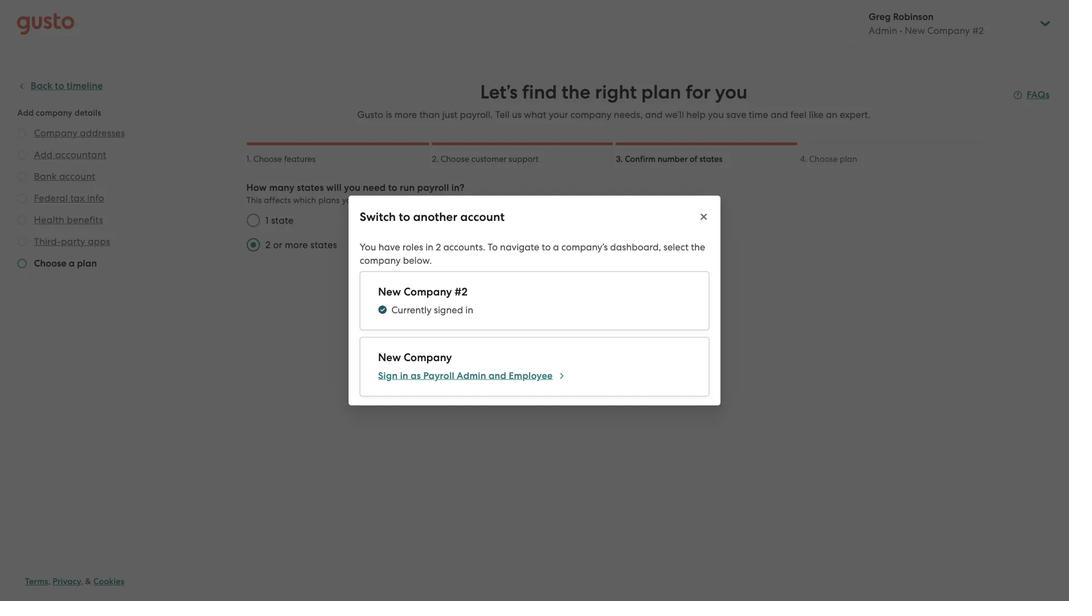 Task type: locate. For each thing, give the bounding box(es) containing it.
in?
[[451, 182, 465, 194]]

0 horizontal spatial more
[[285, 239, 308, 251]]

1 company from the top
[[404, 285, 452, 298]]

0 vertical spatial the
[[562, 81, 591, 104]]

2 vertical spatial in
[[400, 370, 408, 382]]

2 horizontal spatial in
[[465, 304, 473, 315]]

new up currently
[[378, 285, 401, 298]]

0 horizontal spatial the
[[562, 81, 591, 104]]

,
[[659, 241, 661, 253], [48, 577, 51, 587], [81, 577, 83, 587]]

states
[[700, 154, 723, 164], [297, 182, 324, 194], [310, 239, 337, 251]]

and
[[645, 109, 663, 120], [771, 109, 788, 120], [489, 370, 506, 382]]

more right is
[[394, 109, 417, 120]]

what
[[524, 109, 546, 120]]

currently
[[391, 304, 432, 315]]

support
[[509, 154, 539, 164]]

you
[[360, 241, 376, 253]]

new for new company
[[378, 351, 401, 364]]

state
[[271, 215, 294, 226]]

states for of
[[700, 154, 723, 164]]

payroll
[[417, 182, 449, 194]]

, inside , select the company below.
[[659, 241, 661, 253]]

1 new from the top
[[378, 285, 401, 298]]

time
[[749, 109, 768, 120]]

choose
[[253, 154, 282, 164], [441, 154, 469, 164], [809, 154, 838, 164]]

1 horizontal spatial plan
[[840, 154, 857, 164]]

2 horizontal spatial choose
[[809, 154, 838, 164]]

another
[[413, 210, 458, 224]]

you right will
[[344, 182, 361, 194]]

0 horizontal spatial to
[[388, 182, 397, 194]]

company right your
[[571, 109, 612, 120]]

2 horizontal spatial ,
[[659, 241, 661, 253]]

payroll.
[[460, 109, 493, 120]]

1 horizontal spatial and
[[645, 109, 663, 120]]

how
[[246, 182, 267, 194]]

1 vertical spatial to
[[399, 210, 410, 224]]

new company #2
[[378, 285, 468, 298]]

switch to another account
[[360, 210, 505, 224]]

states left you
[[310, 239, 337, 251]]

roles
[[402, 241, 423, 253]]

&
[[85, 577, 91, 587]]

use.
[[375, 195, 391, 205]]

3 choose from the left
[[809, 154, 838, 164]]

1 vertical spatial states
[[297, 182, 324, 194]]

choose up the how
[[253, 154, 282, 164]]

to
[[388, 182, 397, 194], [399, 210, 410, 224], [542, 241, 551, 253]]

0 vertical spatial new
[[378, 285, 401, 298]]

company
[[404, 285, 452, 298], [404, 351, 452, 364]]

is
[[386, 109, 392, 120]]

customer
[[471, 154, 507, 164]]

1 horizontal spatial choose
[[441, 154, 469, 164]]

need
[[363, 182, 386, 194]]

2 or more states radio
[[241, 233, 265, 257]]

0 horizontal spatial company
[[360, 255, 401, 266]]

choose for choose plan
[[809, 154, 838, 164]]

plan
[[641, 81, 681, 104], [840, 154, 857, 164]]

2 right roles
[[436, 241, 441, 253]]

the inside "let's find the right plan for you gusto is more than just payroll. tell us what your company needs, and we'll help you save time and feel like an expert."
[[562, 81, 591, 104]]

for
[[686, 81, 711, 104]]

company down have
[[360, 255, 401, 266]]

plan up we'll
[[641, 81, 681, 104]]

company's
[[561, 241, 608, 253]]

a
[[553, 241, 559, 253]]

states right of at the right of page
[[700, 154, 723, 164]]

0 horizontal spatial 2
[[265, 239, 271, 251]]

1 vertical spatial company
[[404, 351, 452, 364]]

, left &
[[81, 577, 83, 587]]

0 horizontal spatial in
[[400, 370, 408, 382]]

let's
[[480, 81, 518, 104]]

1 vertical spatial the
[[691, 241, 705, 253]]

2
[[265, 239, 271, 251], [436, 241, 441, 253]]

2 horizontal spatial to
[[542, 241, 551, 253]]

switch
[[360, 210, 396, 224]]

the for select
[[691, 241, 705, 253]]

to right switch
[[399, 210, 410, 224]]

to inside dialog main content element
[[542, 241, 551, 253]]

in left the as
[[400, 370, 408, 382]]

0 vertical spatial in
[[426, 241, 433, 253]]

1 vertical spatial new
[[378, 351, 401, 364]]

1 vertical spatial company
[[360, 255, 401, 266]]

choose features
[[253, 154, 316, 164]]

, left privacy
[[48, 577, 51, 587]]

have
[[378, 241, 400, 253]]

new up sign
[[378, 351, 401, 364]]

the up your
[[562, 81, 591, 104]]

the
[[562, 81, 591, 104], [691, 241, 705, 253]]

to left 'run'
[[388, 182, 397, 194]]

1 choose from the left
[[253, 154, 282, 164]]

feel
[[791, 109, 807, 120]]

0 vertical spatial more
[[394, 109, 417, 120]]

many
[[269, 182, 295, 194]]

or
[[273, 239, 282, 251]]

home image
[[17, 13, 75, 35]]

0 horizontal spatial choose
[[253, 154, 282, 164]]

choose down like
[[809, 154, 838, 164]]

to
[[488, 241, 498, 253]]

in
[[426, 241, 433, 253], [465, 304, 473, 315], [400, 370, 408, 382]]

company
[[571, 109, 612, 120], [360, 255, 401, 266]]

0 horizontal spatial and
[[489, 370, 506, 382]]

choose up in?
[[441, 154, 469, 164]]

and right admin
[[489, 370, 506, 382]]

you
[[715, 81, 748, 104], [708, 109, 724, 120], [344, 182, 361, 194], [342, 195, 356, 205]]

, left select
[[659, 241, 661, 253]]

1 vertical spatial more
[[285, 239, 308, 251]]

and left we'll
[[645, 109, 663, 120]]

needs,
[[614, 109, 643, 120]]

1 vertical spatial in
[[465, 304, 473, 315]]

1 horizontal spatial in
[[426, 241, 433, 253]]

2 new from the top
[[378, 351, 401, 364]]

in down #2
[[465, 304, 473, 315]]

2 choose from the left
[[441, 154, 469, 164]]

plan down expert.
[[840, 154, 857, 164]]

2 company from the top
[[404, 351, 452, 364]]

1 horizontal spatial 2
[[436, 241, 441, 253]]

2 inside dialog main content element
[[436, 241, 441, 253]]

0 horizontal spatial plan
[[641, 81, 681, 104]]

states inside how many states will you need to run payroll in? this affects which plans you can use.
[[297, 182, 324, 194]]

new
[[378, 285, 401, 298], [378, 351, 401, 364]]

#2
[[455, 285, 468, 298]]

more right or at the left top
[[285, 239, 308, 251]]

the inside , select the company below.
[[691, 241, 705, 253]]

features
[[284, 154, 316, 164]]

2 vertical spatial to
[[542, 241, 551, 253]]

and left feel on the right of page
[[771, 109, 788, 120]]

in right roles
[[426, 241, 433, 253]]

states up which
[[297, 182, 324, 194]]

0 vertical spatial company
[[571, 109, 612, 120]]

company inside , select the company below.
[[360, 255, 401, 266]]

company up currently signed in
[[404, 285, 452, 298]]

sign
[[378, 370, 398, 382]]

0 vertical spatial states
[[700, 154, 723, 164]]

dialog main content element
[[349, 234, 721, 406]]

0 vertical spatial plan
[[641, 81, 681, 104]]

terms , privacy , & cookies
[[25, 577, 124, 587]]

more
[[394, 109, 417, 120], [285, 239, 308, 251]]

1 horizontal spatial company
[[571, 109, 612, 120]]

2 left or at the left top
[[265, 239, 271, 251]]

us
[[512, 109, 522, 120]]

how many states will you need to run payroll in? this affects which plans you can use.
[[246, 182, 465, 205]]

0 vertical spatial to
[[388, 182, 397, 194]]

navigate
[[500, 241, 539, 253]]

to left a
[[542, 241, 551, 253]]

0 vertical spatial company
[[404, 285, 452, 298]]

company up payroll
[[404, 351, 452, 364]]

the right select
[[691, 241, 705, 253]]

1 horizontal spatial more
[[394, 109, 417, 120]]

2 vertical spatial states
[[310, 239, 337, 251]]

1 horizontal spatial the
[[691, 241, 705, 253]]



Task type: describe. For each thing, give the bounding box(es) containing it.
0 horizontal spatial ,
[[48, 577, 51, 587]]

account menu element
[[854, 0, 1052, 47]]

run
[[400, 182, 415, 194]]

plan inside "let's find the right plan for you gusto is more than just payroll. tell us what your company needs, and we'll help you save time and feel like an expert."
[[641, 81, 681, 104]]

states for more
[[310, 239, 337, 251]]

the for find
[[562, 81, 591, 104]]

terms
[[25, 577, 48, 587]]

as
[[411, 370, 421, 382]]

select
[[663, 241, 689, 253]]

currently signed in
[[391, 304, 473, 315]]

privacy link
[[53, 577, 81, 587]]

employee
[[509, 370, 553, 382]]

find
[[522, 81, 557, 104]]

choose plan
[[809, 154, 857, 164]]

1 horizontal spatial to
[[399, 210, 410, 224]]

plans
[[318, 195, 340, 205]]

2 or more states
[[265, 239, 337, 251]]

1 state
[[265, 215, 294, 226]]

will
[[326, 182, 342, 194]]

gusto
[[357, 109, 383, 120]]

tell
[[495, 109, 510, 120]]

signed
[[434, 304, 463, 315]]

an
[[826, 109, 838, 120]]

below.
[[403, 255, 432, 266]]

cookies button
[[93, 575, 124, 589]]

1 horizontal spatial ,
[[81, 577, 83, 587]]

faqs button
[[1014, 89, 1050, 102]]

you have roles in 2 accounts. to navigate to a company's dashboard
[[360, 241, 659, 253]]

save
[[726, 109, 746, 120]]

of
[[690, 154, 698, 164]]

payroll
[[423, 370, 454, 382]]

which
[[293, 195, 316, 205]]

and inside dialog main content element
[[489, 370, 506, 382]]

you right the help
[[708, 109, 724, 120]]

2 horizontal spatial and
[[771, 109, 788, 120]]

confirm
[[625, 154, 656, 164]]

affects
[[264, 195, 291, 205]]

faqs
[[1027, 89, 1050, 101]]

admin
[[457, 370, 486, 382]]

just
[[442, 109, 458, 120]]

terms link
[[25, 577, 48, 587]]

help
[[686, 109, 706, 120]]

confirm number of states
[[625, 154, 723, 164]]

sign in as payroll admin and employee
[[378, 370, 553, 382]]

1 state radio
[[241, 208, 265, 233]]

privacy
[[53, 577, 81, 587]]

new company
[[378, 351, 452, 364]]

number
[[658, 154, 688, 164]]

account
[[460, 210, 505, 224]]

company for new company
[[404, 351, 452, 364]]

dashboard
[[610, 241, 659, 253]]

we'll
[[665, 109, 684, 120]]

more inside "let's find the right plan for you gusto is more than just payroll. tell us what your company needs, and we'll help you save time and feel like an expert."
[[394, 109, 417, 120]]

you up the save
[[715, 81, 748, 104]]

new for new company #2
[[378, 285, 401, 298]]

cookies
[[93, 577, 124, 587]]

choose for choose customer support
[[441, 154, 469, 164]]

expert.
[[840, 109, 871, 120]]

right
[[595, 81, 637, 104]]

you left can
[[342, 195, 356, 205]]

switch to another account dialog
[[349, 196, 721, 406]]

, select the company below.
[[360, 241, 705, 266]]

to inside how many states will you need to run payroll in? this affects which plans you can use.
[[388, 182, 397, 194]]

than
[[419, 109, 440, 120]]

1
[[265, 215, 269, 226]]

company inside "let's find the right plan for you gusto is more than just payroll. tell us what your company needs, and we'll help you save time and feel like an expert."
[[571, 109, 612, 120]]

let's find the right plan for you gusto is more than just payroll. tell us what your company needs, and we'll help you save time and feel like an expert.
[[357, 81, 871, 120]]

choose customer support
[[441, 154, 539, 164]]

your
[[549, 109, 568, 120]]

1 vertical spatial plan
[[840, 154, 857, 164]]

this
[[246, 195, 262, 205]]

choose for choose features
[[253, 154, 282, 164]]

accounts.
[[443, 241, 485, 253]]

company for new company #2
[[404, 285, 452, 298]]

like
[[809, 109, 824, 120]]

can
[[358, 195, 373, 205]]



Task type: vqa. For each thing, say whether or not it's contained in the screenshot.
'New Company #2'
yes



